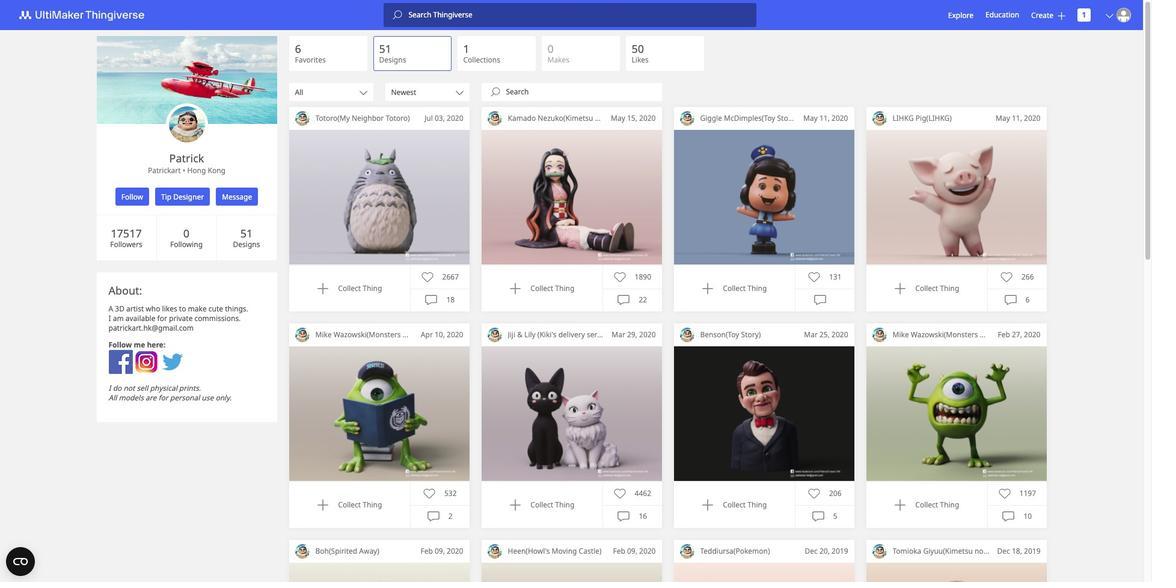 Task type: locate. For each thing, give the bounding box(es) containing it.
2 09, from the left
[[627, 546, 637, 556]]

2 mar from the left
[[804, 329, 818, 340]]

feb right the castle)
[[613, 546, 625, 556]]

follow
[[121, 191, 143, 202], [109, 340, 132, 350]]

0 horizontal spatial university)
[[403, 329, 439, 340]]

do
[[113, 383, 122, 393]]

0 horizontal spatial mike
[[315, 329, 332, 340]]

1 horizontal spatial search control image
[[490, 87, 500, 97]]

commissions.
[[195, 313, 241, 323]]

search control image
[[393, 10, 402, 20], [490, 87, 500, 97]]

51
[[379, 41, 391, 56], [240, 226, 253, 240]]

likes
[[162, 304, 177, 314]]

1 vertical spatial 0
[[183, 226, 189, 240]]

0 vertical spatial search control image
[[393, 10, 402, 20]]

0 horizontal spatial no
[[595, 113, 604, 123]]

message
[[222, 191, 252, 202]]

1 2019 from the left
[[832, 546, 848, 556]]

1 horizontal spatial mike wazowski(monsters university)
[[893, 329, 1016, 340]]

make
[[188, 304, 207, 314]]

2019 for dec 18, 2019
[[1024, 546, 1040, 556]]

1 horizontal spatial may
[[803, 113, 818, 123]]

sell
[[137, 383, 148, 393]]

thing for 2667
[[363, 283, 382, 293]]

designs up newest
[[379, 55, 406, 65]]

2 2019 from the left
[[1024, 546, 1040, 556]]

0 horizontal spatial feb 09, 2020
[[421, 546, 463, 556]]

who
[[146, 304, 160, 314]]

0 horizontal spatial 1
[[463, 41, 469, 56]]

comment image
[[1005, 294, 1017, 306]]

feb down 2 link at the left bottom of page
[[421, 546, 433, 556]]

for right the are
[[158, 393, 168, 403]]

0 horizontal spatial 51 designs
[[233, 226, 260, 249]]

collect for 131
[[723, 283, 746, 293]]

2 link
[[427, 511, 453, 523]]

heen(howl's moving castle)
[[508, 546, 602, 556]]

story) right mcdimples(toy on the right of the page
[[777, 113, 797, 123]]

create
[[1031, 10, 1053, 20]]

2 feb 09, 2020 from the left
[[613, 546, 656, 556]]

add to collection image for 1197
[[894, 499, 906, 511]]

1 09, from the left
[[435, 546, 445, 556]]

like image
[[998, 487, 1010, 499]]

3 may from the left
[[996, 113, 1010, 123]]

0 horizontal spatial may 11, 2020
[[803, 113, 848, 123]]

may 11, 2020
[[803, 113, 848, 123], [996, 113, 1040, 123]]

collect for 1197
[[915, 500, 938, 510]]

not
[[124, 383, 135, 393]]

0 horizontal spatial 11,
[[819, 113, 830, 123]]

collect thing link for 266
[[894, 283, 959, 295]]

i left am
[[109, 313, 111, 323]]

2019 right 20,
[[832, 546, 848, 556]]

i inside a 3d artist who likes to make cute things. i am available for private commissions. patrickart.hk@gmail.com
[[109, 313, 111, 323]]

0 vertical spatial 1
[[1082, 10, 1086, 20]]

1 horizontal spatial no
[[975, 546, 983, 556]]

1 horizontal spatial 0
[[547, 41, 554, 56]]

1 horizontal spatial designs
[[379, 55, 406, 65]]

51 down message button
[[240, 226, 253, 240]]

no down search text box
[[595, 113, 604, 123]]

0 vertical spatial i
[[109, 313, 111, 323]]

heen(howl's
[[508, 546, 550, 556]]

0 horizontal spatial search control image
[[393, 10, 402, 20]]

feb 09, 2020 down 2 link at the left bottom of page
[[421, 546, 463, 556]]

i left the "do"
[[109, 383, 111, 393]]

for left "private"
[[157, 313, 167, 323]]

collect thing link for 206
[[702, 499, 767, 511]]

giggle mcdimples(toy story)
[[700, 113, 797, 123]]

like image left 131
[[808, 271, 820, 283]]

0 horizontal spatial 6
[[295, 41, 301, 56]]

1 horizontal spatial 6
[[1026, 295, 1030, 305]]

16 link
[[618, 511, 647, 523]]

1 dec from the left
[[805, 546, 818, 556]]

tomioka
[[893, 546, 921, 556]]

1 for 1
[[1082, 10, 1086, 20]]

0 horizontal spatial feb
[[421, 546, 433, 556]]

designs
[[379, 55, 406, 65], [233, 239, 260, 249]]

may
[[611, 113, 625, 123], [803, 113, 818, 123], [996, 113, 1010, 123]]

like image left 266
[[1000, 271, 1013, 283]]

0 horizontal spatial 51
[[240, 226, 253, 240]]

0 horizontal spatial dec
[[805, 546, 818, 556]]

patrick link
[[169, 151, 204, 165]]

1 horizontal spatial all
[[295, 87, 303, 97]]

thing for 532
[[363, 500, 382, 510]]

feb for boh(spirited away)
[[421, 546, 433, 556]]

1 horizontal spatial dec
[[997, 546, 1010, 556]]

1 vertical spatial 6
[[1026, 295, 1030, 305]]

2 horizontal spatial feb
[[998, 329, 1010, 340]]

apr
[[421, 329, 433, 340]]

0 vertical spatial 51 designs
[[379, 41, 406, 65]]

like image for 266
[[1000, 271, 1013, 283]]

0 horizontal spatial wazowski(monsters
[[334, 329, 401, 340]]

1 i from the top
[[109, 313, 111, 323]]

university) down 18 link
[[403, 329, 439, 340]]

image image left me
[[109, 350, 133, 374]]

pig(lihkg)
[[916, 113, 952, 123]]

follow button
[[115, 188, 149, 206]]

2020 for 266
[[1024, 113, 1040, 123]]

following
[[170, 239, 203, 249]]

am
[[113, 313, 124, 323]]

0 vertical spatial no
[[595, 113, 604, 123]]

follow left tip
[[121, 191, 143, 202]]

no
[[595, 113, 604, 123], [975, 546, 983, 556]]

collect thing link for 4462
[[509, 499, 574, 511]]

away)
[[359, 546, 379, 556]]

search control image for search thingiverse text field
[[393, 10, 402, 20]]

2 11, from the left
[[1012, 113, 1022, 123]]

1 11, from the left
[[819, 113, 830, 123]]

totoro(my
[[315, 113, 350, 123]]

collect for 266
[[915, 283, 938, 293]]

dec
[[805, 546, 818, 556], [997, 546, 1010, 556]]

comment image down 131 link at the right top of page
[[814, 294, 826, 306]]

like image left 206
[[808, 487, 820, 499]]

1 up newest 'button'
[[463, 41, 469, 56]]

0 horizontal spatial 2019
[[832, 546, 848, 556]]

comment image left 2
[[427, 511, 439, 523]]

0 horizontal spatial 09,
[[435, 546, 445, 556]]

1 vertical spatial for
[[158, 393, 168, 403]]

0 horizontal spatial yaiba)
[[606, 113, 626, 123]]

09, down the 16 link
[[627, 546, 637, 556]]

6 inside 6 favorites
[[295, 41, 301, 56]]

add to collection image for 1890
[[509, 283, 521, 295]]

2 i from the top
[[109, 383, 111, 393]]

mike for feb
[[893, 329, 909, 340]]

0 inside 0 makes
[[547, 41, 554, 56]]

1 vertical spatial i
[[109, 383, 111, 393]]

followers
[[110, 239, 142, 249]]

mar left 25,
[[804, 329, 818, 340]]

6 right comment image
[[1026, 295, 1030, 305]]

1 wazowski(monsters from the left
[[334, 329, 401, 340]]

50 likes
[[632, 41, 649, 65]]

like image
[[421, 271, 433, 283], [614, 271, 626, 283], [808, 271, 820, 283], [1000, 271, 1013, 283], [423, 487, 435, 499], [614, 487, 626, 499], [808, 487, 820, 499]]

follow inside button
[[121, 191, 143, 202]]

add to collection image
[[317, 283, 329, 295], [509, 283, 521, 295], [509, 499, 521, 511]]

open widget image
[[6, 547, 35, 576]]

for inside i do not sell physical prints. all models are for personal use only.
[[158, 393, 168, 403]]

1 horizontal spatial wazowski(monsters
[[911, 329, 978, 340]]

0 vertical spatial designs
[[379, 55, 406, 65]]

totoro(my neighbor totoro)
[[315, 113, 410, 123]]

1 vertical spatial 51
[[240, 226, 253, 240]]

1 horizontal spatial feb
[[613, 546, 625, 556]]

like image left "1890"
[[614, 271, 626, 283]]

266 link
[[1000, 271, 1034, 283]]

dec for dec 20, 2019
[[805, 546, 818, 556]]

0 vertical spatial 6
[[295, 41, 301, 56]]

0
[[547, 41, 554, 56], [183, 226, 189, 240]]

comment image left 18
[[425, 294, 437, 306]]

09, down 2 link at the left bottom of page
[[435, 546, 445, 556]]

1 vertical spatial all
[[109, 393, 117, 403]]

1 horizontal spatial university)
[[980, 329, 1016, 340]]

a 3d artist who likes to make cute things. i am available for private commissions. patrickart.hk@gmail.com
[[109, 304, 248, 333]]

thing
[[363, 283, 382, 293], [555, 283, 574, 293], [748, 283, 767, 293], [940, 283, 959, 293], [363, 500, 382, 510], [555, 500, 574, 510], [748, 500, 767, 510], [940, 500, 959, 510]]

tomioka giyuu(kimetsu no yaiba)
[[893, 546, 1006, 556]]

09, for boh(spirited away)
[[435, 546, 445, 556]]

1 horizontal spatial 09,
[[627, 546, 637, 556]]

add to collection image for 131
[[702, 283, 714, 295]]

10
[[1024, 511, 1032, 521]]

0 horizontal spatial all
[[109, 393, 117, 403]]

collect thing for 1890
[[530, 283, 574, 293]]

0 down search thingiverse text field
[[547, 41, 554, 56]]

university) for feb
[[980, 329, 1016, 340]]

09,
[[435, 546, 445, 556], [627, 546, 637, 556]]

0 vertical spatial all
[[295, 87, 303, 97]]

0 horizontal spatial may
[[611, 113, 625, 123]]

2 mike wazowski(monsters university) from the left
[[893, 329, 1016, 340]]

0 down "designer"
[[183, 226, 189, 240]]

1 vertical spatial no
[[975, 546, 983, 556]]

i
[[109, 313, 111, 323], [109, 383, 111, 393]]

follow left me
[[109, 340, 132, 350]]

avatar image
[[1117, 8, 1131, 22], [169, 106, 205, 142], [295, 111, 309, 126], [487, 111, 502, 126], [680, 111, 694, 126], [872, 111, 887, 126], [295, 328, 309, 342], [487, 328, 502, 342], [680, 328, 694, 342], [872, 328, 887, 342], [295, 544, 309, 559], [487, 544, 502, 559], [680, 544, 694, 559], [872, 544, 887, 559]]

image image
[[109, 350, 133, 374], [134, 350, 159, 374], [160, 350, 184, 374]]

moving
[[552, 546, 577, 556]]

1 vertical spatial story)
[[741, 329, 761, 340]]

collect thing for 4462
[[530, 500, 574, 510]]

for
[[157, 313, 167, 323], [158, 393, 168, 403]]

2019 right 18,
[[1024, 546, 1040, 556]]

1 vertical spatial yaiba)
[[985, 546, 1006, 556]]

like image left "532"
[[423, 487, 435, 499]]

like image left 2667
[[421, 271, 433, 283]]

1 horizontal spatial may 11, 2020
[[996, 113, 1040, 123]]

0 vertical spatial 51
[[379, 41, 391, 56]]

image image up the "sell"
[[134, 350, 159, 374]]

to
[[179, 304, 186, 314]]

comment image left 10
[[1003, 511, 1015, 523]]

1 horizontal spatial mike
[[893, 329, 909, 340]]

2 may 11, 2020 from the left
[[996, 113, 1040, 123]]

1 horizontal spatial 1
[[1082, 10, 1086, 20]]

0 horizontal spatial image image
[[109, 350, 133, 374]]

51 designs up newest
[[379, 41, 406, 65]]

0 horizontal spatial mar
[[612, 329, 625, 340]]

&
[[517, 329, 522, 340]]

all left models
[[109, 393, 117, 403]]

6
[[295, 41, 301, 56], [1026, 295, 1030, 305]]

feb
[[998, 329, 1010, 340], [421, 546, 433, 556], [613, 546, 625, 556]]

collect thing link for 131
[[702, 283, 767, 295]]

like image left the 4462 on the bottom
[[614, 487, 626, 499]]

comment image
[[425, 294, 437, 306], [618, 294, 630, 306], [814, 294, 826, 306], [427, 511, 439, 523], [618, 511, 630, 523], [812, 511, 824, 523], [1003, 511, 1015, 523]]

feb left 27,
[[998, 329, 1010, 340]]

1 horizontal spatial mar
[[804, 329, 818, 340]]

follow for follow me here:
[[109, 340, 132, 350]]

2 mike from the left
[[893, 329, 909, 340]]

1 vertical spatial follow
[[109, 340, 132, 350]]

51 designs down message link
[[233, 226, 260, 249]]

1 horizontal spatial 11,
[[1012, 113, 1022, 123]]

6 up all button
[[295, 41, 301, 56]]

3d
[[115, 304, 124, 314]]

dec left 18,
[[997, 546, 1010, 556]]

0 vertical spatial follow
[[121, 191, 143, 202]]

feb 09, 2020 for boh(spirited away)
[[421, 546, 463, 556]]

1 horizontal spatial feb 09, 2020
[[613, 546, 656, 556]]

0 horizontal spatial mike wazowski(monsters university)
[[315, 329, 439, 340]]

2 horizontal spatial may
[[996, 113, 1010, 123]]

add to collection image for 4462
[[509, 499, 521, 511]]

dec left 20,
[[805, 546, 818, 556]]

apr 10, 2020
[[421, 329, 463, 340]]

1 vertical spatial 1
[[463, 41, 469, 56]]

benson(toy story)
[[700, 329, 761, 340]]

2 wazowski(monsters from the left
[[911, 329, 978, 340]]

boh(spirited
[[315, 546, 357, 556]]

0 vertical spatial 0
[[547, 41, 554, 56]]

may for no
[[611, 113, 625, 123]]

09, for heen(howl's moving castle)
[[627, 546, 637, 556]]

2 image image from the left
[[134, 350, 159, 374]]

1 may 11, 2020 from the left
[[803, 113, 848, 123]]

0 horizontal spatial designs
[[233, 239, 260, 249]]

0 vertical spatial yaiba)
[[606, 113, 626, 123]]

1 horizontal spatial 2019
[[1024, 546, 1040, 556]]

hong
[[187, 165, 206, 176]]

1 horizontal spatial story)
[[777, 113, 797, 123]]

kamado
[[508, 113, 536, 123]]

18
[[446, 295, 455, 305]]

11, for giggle mcdimples(toy story)
[[819, 113, 830, 123]]

kamado nezuko(kimetsu no yaiba)
[[508, 113, 626, 123]]

image image up physical at the left of page
[[160, 350, 184, 374]]

yaiba) left 18,
[[985, 546, 1006, 556]]

designs down message link
[[233, 239, 260, 249]]

27,
[[1012, 329, 1022, 340]]

1 may from the left
[[611, 113, 625, 123]]

2020 for 131
[[832, 113, 848, 123]]

collections
[[463, 55, 500, 65]]

wazowski(monsters for feb 27, 2020
[[911, 329, 978, 340]]

0 inside 0 following
[[183, 226, 189, 240]]

private
[[169, 313, 193, 323]]

collect thing link for 2667
[[317, 283, 382, 295]]

11, for lihkg pig(lihkg)
[[1012, 113, 1022, 123]]

service)
[[587, 329, 613, 340]]

22
[[639, 295, 647, 305]]

university) down comment image
[[980, 329, 1016, 340]]

mar left 29,
[[612, 329, 625, 340]]

feb 09, 2020
[[421, 546, 463, 556], [613, 546, 656, 556]]

1 mike wazowski(monsters university) from the left
[[315, 329, 439, 340]]

lily
[[524, 329, 536, 340]]

dec 18, 2019
[[997, 546, 1040, 556]]

story) right the benson(toy
[[741, 329, 761, 340]]

16
[[639, 511, 647, 521]]

11,
[[819, 113, 830, 123], [1012, 113, 1022, 123]]

like image for 206
[[808, 487, 820, 499]]

0 for 0 following
[[183, 226, 189, 240]]

all down favorites
[[295, 87, 303, 97]]

6 favorites
[[295, 41, 326, 65]]

1 feb 09, 2020 from the left
[[421, 546, 463, 556]]

education link
[[985, 8, 1019, 22]]

1 mike from the left
[[315, 329, 332, 340]]

feb 09, 2020 down the 16 link
[[613, 546, 656, 556]]

1890 link
[[614, 271, 651, 283]]

131
[[829, 272, 842, 282]]

prints.
[[179, 383, 201, 393]]

1 horizontal spatial image image
[[134, 350, 159, 374]]

models
[[119, 393, 144, 403]]

comment image left 5
[[812, 511, 824, 523]]

comment image left 16
[[618, 511, 630, 523]]

all
[[295, 87, 303, 97], [109, 393, 117, 403]]

3 image image from the left
[[160, 350, 184, 374]]

1 vertical spatial search control image
[[490, 87, 500, 97]]

collect thing
[[338, 283, 382, 293], [530, 283, 574, 293], [723, 283, 767, 293], [915, 283, 959, 293], [338, 500, 382, 510], [530, 500, 574, 510], [723, 500, 767, 510], [915, 500, 959, 510]]

2020 for 206
[[832, 329, 848, 340]]

1 inside 1 collections
[[463, 41, 469, 56]]

comment image for 4462
[[618, 511, 630, 523]]

yaiba) left 15,
[[606, 113, 626, 123]]

17517
[[111, 226, 142, 240]]

mike for apr
[[315, 329, 332, 340]]

1 horizontal spatial 51
[[379, 41, 391, 56]]

4462
[[635, 488, 651, 498]]

thing for 1890
[[555, 283, 574, 293]]

1 horizontal spatial yaiba)
[[985, 546, 1006, 556]]

2 may from the left
[[803, 113, 818, 123]]

2 horizontal spatial image image
[[160, 350, 184, 374]]

collect thing for 266
[[915, 283, 959, 293]]

0 horizontal spatial 0
[[183, 226, 189, 240]]

newest button
[[385, 83, 469, 101]]

2 dec from the left
[[997, 546, 1010, 556]]

51 up newest
[[379, 41, 391, 56]]

1 university) from the left
[[403, 329, 439, 340]]

1 vertical spatial designs
[[233, 239, 260, 249]]

create button
[[1031, 10, 1065, 20]]

no right the giyuu(kimetsu
[[975, 546, 983, 556]]

collect for 532
[[338, 500, 361, 510]]

2 university) from the left
[[980, 329, 1016, 340]]

comment image left the 22
[[618, 294, 630, 306]]

1 right the plusicon
[[1082, 10, 1086, 20]]

2020
[[447, 113, 463, 123], [639, 113, 656, 123], [832, 113, 848, 123], [1024, 113, 1040, 123], [447, 329, 463, 340], [639, 329, 656, 340], [832, 329, 848, 340], [1024, 329, 1040, 340], [447, 546, 463, 556], [639, 546, 656, 556]]

lihkg pig(lihkg)
[[893, 113, 952, 123]]

thing card image
[[289, 130, 469, 265], [481, 130, 662, 265], [674, 130, 854, 265], [866, 130, 1046, 265], [289, 346, 469, 482], [481, 346, 662, 482], [674, 346, 854, 482], [866, 346, 1046, 482], [289, 563, 469, 582], [481, 563, 662, 582], [674, 563, 854, 582], [866, 563, 1046, 582]]

0 vertical spatial for
[[157, 313, 167, 323]]

collect for 206
[[723, 500, 746, 510]]

add to collection image
[[702, 283, 714, 295], [894, 283, 906, 295], [317, 499, 329, 511], [702, 499, 714, 511], [894, 499, 906, 511]]



Task type: vqa. For each thing, say whether or not it's contained in the screenshot.


Task type: describe. For each thing, give the bounding box(es) containing it.
collect thing link for 1197
[[894, 499, 959, 511]]

0 for 0 makes
[[547, 41, 554, 56]]

me
[[134, 340, 145, 350]]

206
[[829, 488, 842, 498]]

jul
[[425, 113, 433, 123]]

4462 link
[[614, 487, 651, 499]]

1 image image from the left
[[109, 350, 133, 374]]

feb for heen(howl's moving castle)
[[613, 546, 625, 556]]

1 mar from the left
[[612, 329, 625, 340]]

1197
[[1019, 488, 1036, 498]]

jiji & lily (kiki's delivery service) mar 29, 2020
[[508, 329, 656, 340]]

1 collections
[[463, 41, 500, 65]]

for inside a 3d artist who likes to make cute things. i am available for private commissions. patrickart.hk@gmail.com
[[157, 313, 167, 323]]

mike wazowski(monsters university) for apr
[[315, 329, 439, 340]]

6 for 6 favorites
[[295, 41, 301, 56]]

may for story)
[[803, 113, 818, 123]]

comment image for 131
[[814, 294, 826, 306]]

thing for 131
[[748, 283, 767, 293]]

search control image for search text box
[[490, 87, 500, 97]]

patrick patrickart • hong kong
[[148, 151, 225, 176]]

thing for 4462
[[555, 500, 574, 510]]

may 11, 2020 for giggle mcdimples(toy story)
[[803, 113, 848, 123]]

collect thing link for 1890
[[509, 283, 574, 295]]

giggle
[[700, 113, 722, 123]]

a
[[109, 304, 113, 314]]

collect thing for 131
[[723, 283, 767, 293]]

0 following
[[170, 226, 203, 249]]

tip
[[161, 191, 171, 202]]

add to collection image for 532
[[317, 499, 329, 511]]

likes
[[632, 55, 649, 65]]

feb 27, 2020
[[998, 329, 1040, 340]]

like image for 532
[[423, 487, 435, 499]]

1 horizontal spatial 51 designs
[[379, 41, 406, 65]]

1 for 1 collections
[[463, 41, 469, 56]]

follow for follow
[[121, 191, 143, 202]]

mcdimples(toy
[[724, 113, 775, 123]]

131 link
[[808, 271, 842, 283]]

•
[[183, 165, 185, 176]]

(kiki's
[[537, 329, 556, 340]]

kong
[[208, 165, 225, 176]]

29,
[[627, 329, 637, 340]]

about:
[[109, 283, 142, 298]]

message button
[[216, 188, 258, 206]]

plusicon image
[[1058, 12, 1065, 20]]

collect thing for 532
[[338, 500, 382, 510]]

message link
[[213, 188, 261, 206]]

Search text field
[[500, 87, 662, 97]]

like image for 4462
[[614, 487, 626, 499]]

are
[[146, 393, 157, 403]]

yaiba) for may 15, 2020
[[606, 113, 626, 123]]

explore button
[[948, 10, 973, 20]]

tip designer button
[[155, 188, 210, 206]]

2
[[448, 511, 453, 521]]

available
[[126, 313, 155, 323]]

mike wazowski(monsters university) for feb
[[893, 329, 1016, 340]]

makes
[[547, 55, 569, 65]]

newest
[[391, 87, 416, 97]]

no for giyuu(kimetsu
[[975, 546, 983, 556]]

only.
[[215, 393, 232, 403]]

532 link
[[423, 487, 457, 499]]

all button
[[289, 83, 373, 101]]

add to collection image for 206
[[702, 499, 714, 511]]

delivery
[[558, 329, 585, 340]]

teddiursa(pokemon)
[[700, 546, 770, 556]]

benson(toy
[[700, 329, 739, 340]]

collect thing for 1197
[[915, 500, 959, 510]]

like image for 131
[[808, 271, 820, 283]]

Search Thingiverse text field
[[402, 10, 757, 20]]

comment image for 532
[[427, 511, 439, 523]]

2020 for 532
[[447, 329, 463, 340]]

0 makes
[[547, 41, 569, 65]]

2020 for 2667
[[447, 113, 463, 123]]

6 for 6
[[1026, 295, 1030, 305]]

explore
[[948, 10, 973, 20]]

collect for 1890
[[530, 283, 553, 293]]

all inside i do not sell physical prints. all models are for personal use only.
[[109, 393, 117, 403]]

collect for 4462
[[530, 500, 553, 510]]

use
[[202, 393, 214, 403]]

thing for 206
[[748, 500, 767, 510]]

may 11, 2020 for lihkg pig(lihkg)
[[996, 113, 1040, 123]]

university) for apr
[[403, 329, 439, 340]]

all inside button
[[295, 87, 303, 97]]

6 link
[[1005, 294, 1030, 306]]

i inside i do not sell physical prints. all models are for personal use only.
[[109, 383, 111, 393]]

follow me here:
[[109, 340, 165, 350]]

dec 20, 2019
[[805, 546, 848, 556]]

comment image for 206
[[812, 511, 824, 523]]

patrickart.hk@gmail.com
[[109, 323, 194, 333]]

2019 for dec 20, 2019
[[832, 546, 848, 556]]

neighbor
[[352, 113, 384, 123]]

physical
[[150, 383, 177, 393]]

jiji
[[508, 329, 515, 340]]

1 link
[[1077, 8, 1091, 22]]

0 vertical spatial story)
[[777, 113, 797, 123]]

like image for 2667
[[421, 271, 433, 283]]

collect thing link for 532
[[317, 499, 382, 511]]

like image for 1890
[[614, 271, 626, 283]]

feb for mike wazowski(monsters university)
[[998, 329, 1010, 340]]

15,
[[627, 113, 637, 123]]

22 link
[[618, 294, 647, 306]]

no for nezuko(kimetsu
[[595, 113, 604, 123]]

favorites
[[295, 55, 326, 65]]

add to collection image for 2667
[[317, 283, 329, 295]]

giyuu(kimetsu
[[923, 546, 973, 556]]

10,
[[435, 329, 445, 340]]

dec for dec 18, 2019
[[997, 546, 1010, 556]]

yaiba) for dec 18, 2019
[[985, 546, 1006, 556]]

collect thing for 2667
[[338, 283, 382, 293]]

25,
[[819, 329, 830, 340]]

may 15, 2020
[[611, 113, 656, 123]]

tip designer
[[161, 191, 204, 202]]

cover image
[[97, 36, 277, 124]]

18 link
[[425, 294, 455, 306]]

0 horizontal spatial story)
[[741, 329, 761, 340]]

castle)
[[579, 546, 602, 556]]

2020 for 1890
[[639, 113, 656, 123]]

comment image for 1197
[[1003, 511, 1015, 523]]

1 vertical spatial 51 designs
[[233, 226, 260, 249]]

totoro)
[[386, 113, 410, 123]]

206 link
[[808, 487, 842, 499]]

i do not sell physical prints. all models are for personal use only.
[[109, 383, 232, 403]]

thing for 1197
[[940, 500, 959, 510]]

thing for 266
[[940, 283, 959, 293]]

266
[[1022, 272, 1034, 282]]

feb 09, 2020 for heen(howl's moving castle)
[[613, 546, 656, 556]]

2667 link
[[421, 271, 459, 283]]

comment image for 1890
[[618, 294, 630, 306]]

collect thing for 206
[[723, 500, 767, 510]]

things.
[[225, 304, 248, 314]]

add to collection image for 266
[[894, 283, 906, 295]]

collect for 2667
[[338, 283, 361, 293]]

makerbot logo image
[[12, 8, 159, 22]]

nezuko(kimetsu
[[538, 113, 593, 123]]

boh(spirited away)
[[315, 546, 379, 556]]

wazowski(monsters for apr 10, 2020
[[334, 329, 401, 340]]

comment image for 2667
[[425, 294, 437, 306]]

2020 for 1197
[[1024, 329, 1040, 340]]

personal
[[170, 393, 200, 403]]



